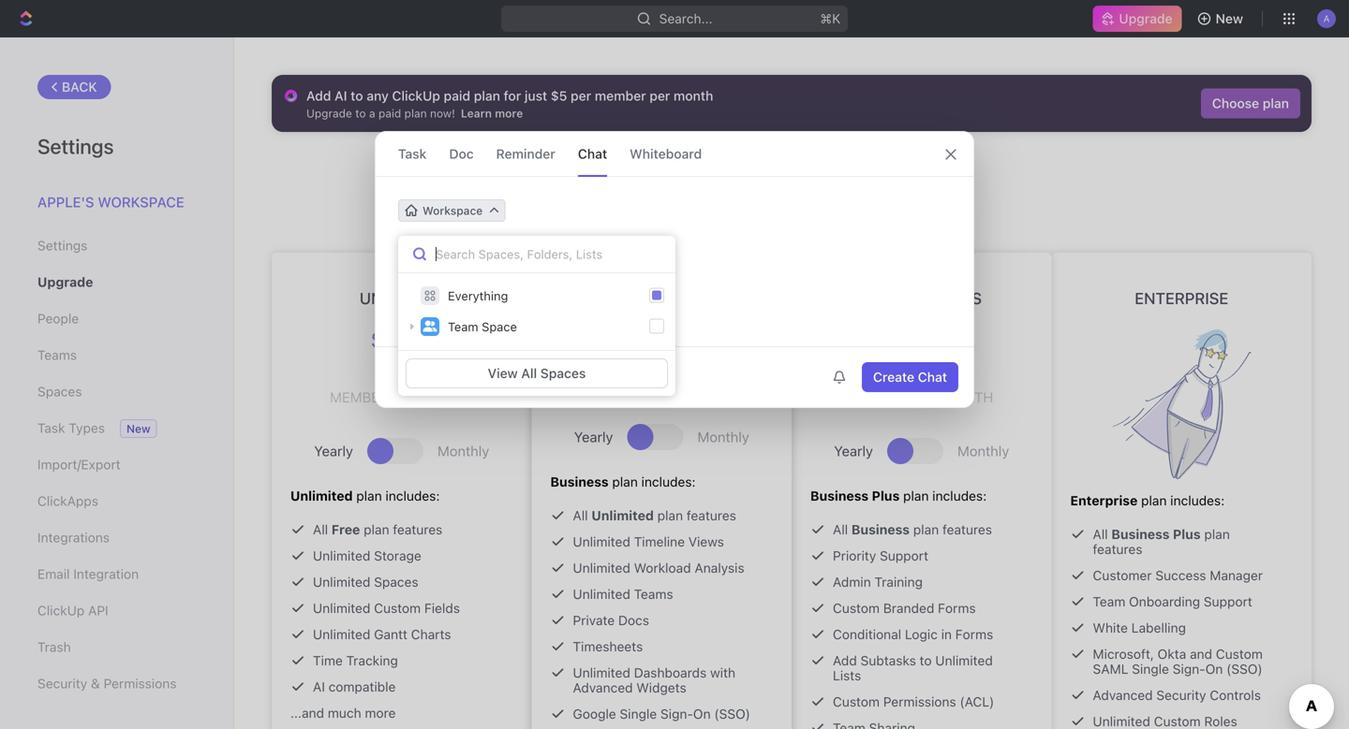 Task type: vqa. For each thing, say whether or not it's contained in the screenshot.
Task corresponding to Task Types
yes



Task type: describe. For each thing, give the bounding box(es) containing it.
Search Spaces, Folders, Lists text field
[[398, 236, 676, 274]]

api
[[88, 603, 108, 619]]

choose plan
[[1212, 96, 1289, 111]]

views
[[689, 535, 724, 550]]

enterprise plan includes:
[[1071, 493, 1225, 509]]

team for team onboarding support
[[1093, 595, 1126, 610]]

(sso) inside microsoft, okta and custom saml single sign-on (sso)
[[1227, 662, 1263, 677]]

enterprise image
[[1113, 330, 1251, 480]]

0 horizontal spatial (sso)
[[714, 707, 751, 722]]

task for task types
[[37, 421, 65, 436]]

success
[[1156, 568, 1206, 584]]

charts
[[411, 627, 451, 643]]

compatible
[[329, 680, 396, 695]]

okta
[[1158, 647, 1187, 662]]

teams link
[[37, 340, 196, 372]]

free
[[332, 522, 360, 538]]

create chat
[[873, 370, 947, 385]]

paid
[[444, 88, 470, 104]]

enterprise for enterprise
[[1135, 289, 1229, 308]]

tracking
[[346, 654, 398, 669]]

priority
[[833, 549, 876, 564]]

0 horizontal spatial on
[[693, 707, 711, 722]]

business for business
[[623, 275, 700, 294]]

whiteboard
[[630, 146, 702, 162]]

to for add subtasks to unlimited lists
[[920, 654, 932, 669]]

manager
[[1210, 568, 1263, 584]]

0 horizontal spatial more
[[365, 706, 396, 722]]

google
[[573, 707, 616, 722]]

custom permissions (acl)
[[833, 695, 995, 710]]

member inside $ 19 member per month
[[850, 389, 908, 406]]

unlimited gantt charts
[[313, 627, 451, 643]]

...and much more
[[290, 706, 396, 722]]

much
[[328, 706, 361, 722]]

plus for business plus plan includes:
[[872, 489, 900, 504]]

choose plan link
[[1201, 89, 1301, 119]]

unlimited for unlimited custom fields
[[313, 601, 370, 617]]

0 horizontal spatial ai
[[313, 680, 325, 695]]

Name this Chat... field
[[376, 233, 974, 256]]

1 horizontal spatial spaces
[[374, 575, 418, 590]]

0 horizontal spatial single
[[620, 707, 657, 722]]

choose
[[1212, 96, 1260, 111]]

1 horizontal spatial security
[[1157, 688, 1206, 704]]

import/export link
[[37, 449, 196, 481]]

upgrade inside settings "element"
[[37, 275, 93, 290]]

$ for 19
[[879, 327, 889, 353]]

workspace inside button
[[423, 204, 483, 217]]

more inside "add ai to any clickup paid plan for just $5 per member per month learn more"
[[495, 107, 523, 120]]

task button
[[398, 132, 427, 176]]

ai compatible
[[313, 680, 396, 695]]

yearly for member
[[574, 429, 613, 446]]

custom inside microsoft, okta and custom saml single sign-on (sso)
[[1216, 647, 1263, 662]]

0 vertical spatial support
[[880, 549, 929, 564]]

workspace button
[[398, 200, 505, 222]]

1 vertical spatial support
[[1204, 595, 1253, 610]]

unlimited for unlimited plan includes:
[[290, 489, 353, 504]]

with
[[710, 666, 736, 681]]

unleash
[[760, 158, 829, 182]]

member inside 12 member per month
[[590, 375, 648, 392]]

12 member per month
[[590, 305, 734, 392]]

per inside $ 19 member per month
[[912, 389, 938, 406]]

$ for 7
[[371, 327, 381, 353]]

back
[[62, 79, 97, 95]]

conditional logic in forms
[[833, 627, 994, 643]]

search...
[[659, 11, 713, 26]]

enterprise for enterprise plan includes:
[[1071, 493, 1138, 509]]

new button
[[1190, 4, 1255, 34]]

whiteboard button
[[630, 132, 702, 176]]

apple's
[[37, 194, 94, 210]]

0 vertical spatial forms
[[938, 601, 976, 617]]

business plus
[[862, 289, 982, 308]]

per inside $ 7 member per month
[[392, 389, 418, 406]]

business plan includes:
[[551, 475, 696, 490]]

1 settings from the top
[[37, 134, 114, 158]]

19
[[891, 320, 952, 394]]

workspace inside settings "element"
[[98, 194, 184, 210]]

microsoft, okta and custom saml single sign-on (sso)
[[1093, 647, 1263, 677]]

$ 19 member per month
[[850, 320, 994, 406]]

clickup inside settings "element"
[[37, 603, 85, 619]]

settings element
[[0, 37, 234, 730]]

plan up timeline
[[658, 508, 683, 524]]

task for task
[[398, 146, 427, 162]]

plan inside "choose plan" link
[[1263, 96, 1289, 111]]

integrations link
[[37, 522, 196, 554]]

trash
[[37, 640, 71, 655]]

all inside all business plus plan features
[[1093, 527, 1108, 543]]

back link
[[37, 75, 111, 99]]

advanced inside unlimited dashboards with advanced widgets
[[573, 681, 633, 696]]

timeline
[[634, 535, 685, 550]]

just
[[525, 88, 547, 104]]

integrations
[[37, 530, 110, 546]]

yearly for 19
[[834, 443, 873, 460]]

doc
[[449, 146, 474, 162]]

all for member
[[573, 508, 588, 524]]

all business plus plan features
[[1093, 527, 1230, 558]]

reminder button
[[496, 132, 556, 176]]

unlimited teams
[[573, 587, 673, 603]]

add for add subtasks to unlimited lists
[[833, 654, 857, 669]]

0 vertical spatial chat
[[578, 146, 607, 162]]

includes: for business plan includes:
[[642, 475, 696, 490]]

all inside button
[[521, 366, 537, 381]]

workspace button
[[398, 200, 505, 222]]

features inside all business plus plan features
[[1093, 542, 1143, 558]]

unlimited for unlimited teams
[[573, 587, 630, 603]]

unlimited timeline views
[[573, 535, 724, 550]]

email integration
[[37, 567, 139, 582]]

lists
[[833, 669, 861, 684]]

google single sign-on (sso)
[[573, 707, 751, 722]]

docs
[[618, 613, 649, 629]]

and
[[1190, 647, 1213, 662]]

private
[[573, 613, 615, 629]]

time tracking
[[313, 654, 398, 669]]

import/export
[[37, 457, 121, 473]]

business for business plus plan includes:
[[811, 489, 869, 504]]

new inside settings "element"
[[126, 423, 150, 436]]

training
[[875, 575, 923, 590]]

learn
[[461, 107, 492, 120]]

1 horizontal spatial advanced
[[1093, 688, 1153, 704]]

1 vertical spatial permissions
[[883, 695, 956, 710]]

includes: up all business plan features
[[933, 489, 987, 504]]

spaces link
[[37, 376, 196, 408]]

business up 'priority support' at the right bottom
[[852, 522, 910, 538]]

view all spaces
[[488, 366, 586, 381]]

unlimited for unlimited gantt charts
[[313, 627, 370, 643]]

customer success manager
[[1093, 568, 1263, 584]]

security inside settings "element"
[[37, 677, 87, 692]]

custom up gantt
[[374, 601, 421, 617]]

people
[[37, 311, 79, 327]]

on inside microsoft, okta and custom saml single sign-on (sso)
[[1206, 662, 1223, 677]]

month inside "add ai to any clickup paid plan for just $5 per member per month learn more"
[[674, 88, 713, 104]]

email integration link
[[37, 559, 196, 591]]

add ai to any clickup paid plan for just $5 per member per month learn more
[[306, 88, 713, 120]]

all unlimited plan features
[[573, 508, 736, 524]]

upgrade link inside settings "element"
[[37, 267, 196, 298]]

add for add ai to any clickup paid plan for just $5 per member per month learn more
[[306, 88, 331, 104]]

business for business plus
[[862, 289, 938, 308]]

1 horizontal spatial to
[[738, 158, 756, 182]]

dashboards
[[634, 666, 707, 681]]

unlimited for unlimited timeline views
[[573, 535, 630, 550]]

1 vertical spatial upgrade
[[657, 158, 733, 182]]

sign- inside microsoft, okta and custom saml single sign-on (sso)
[[1173, 662, 1206, 677]]

2 horizontal spatial upgrade
[[1119, 11, 1173, 26]]

per inside 12 member per month
[[652, 375, 678, 392]]

12
[[633, 305, 691, 380]]



Task type: locate. For each thing, give the bounding box(es) containing it.
1 horizontal spatial team
[[1093, 595, 1126, 610]]

0 horizontal spatial task
[[37, 421, 65, 436]]

upgrade up people
[[37, 275, 93, 290]]

(sso) down with on the bottom right
[[714, 707, 751, 722]]

all free plan features
[[313, 522, 443, 538]]

upgrade up the name this chat... field
[[657, 158, 733, 182]]

everything
[[448, 289, 508, 303]]

single up 'advanced security controls'
[[1132, 662, 1169, 677]]

plan down the business plus plan includes:
[[913, 522, 939, 538]]

task
[[398, 146, 427, 162], [37, 421, 65, 436]]

business up the priority
[[811, 489, 869, 504]]

business plus plan includes:
[[811, 489, 987, 504]]

spaces inside settings "element"
[[37, 384, 82, 400]]

$ inside $ 7 member per month
[[371, 327, 381, 353]]

spaces
[[541, 366, 586, 381], [37, 384, 82, 400], [374, 575, 418, 590]]

unlimited inside unlimited dashboards with advanced widgets
[[573, 666, 630, 681]]

2 settings from the top
[[37, 238, 87, 253]]

to left unleash
[[738, 158, 756, 182]]

2 vertical spatial spaces
[[374, 575, 418, 590]]

task types
[[37, 421, 105, 436]]

workspace down doc button
[[423, 204, 483, 217]]

to down logic
[[920, 654, 932, 669]]

plan up the manager
[[1205, 527, 1230, 543]]

chat right the reminder
[[578, 146, 607, 162]]

plan up "unlimited storage"
[[364, 522, 389, 538]]

spaces inside button
[[541, 366, 586, 381]]

0 vertical spatial enterprise
[[1135, 289, 1229, 308]]

0 vertical spatial clickup
[[392, 88, 440, 104]]

1 vertical spatial enterprise
[[1071, 493, 1138, 509]]

1 horizontal spatial upgrade
[[657, 158, 733, 182]]

⌘k
[[820, 11, 841, 26]]

upgrade to unleash everything
[[657, 158, 927, 182]]

includes: up all unlimited plan features
[[642, 475, 696, 490]]

0 vertical spatial on
[[1206, 662, 1223, 677]]

support down the manager
[[1204, 595, 1253, 610]]

integration
[[73, 567, 139, 582]]

all right 'view' on the left of the page
[[521, 366, 537, 381]]

features for 7
[[393, 522, 443, 538]]

add subtasks to unlimited lists
[[833, 654, 993, 684]]

reminder
[[496, 146, 556, 162]]

0 vertical spatial spaces
[[541, 366, 586, 381]]

1 horizontal spatial single
[[1132, 662, 1169, 677]]

plus up '19'
[[942, 289, 982, 308]]

custom down admin
[[833, 601, 880, 617]]

1 vertical spatial (sso)
[[714, 707, 751, 722]]

plan up learn at left
[[474, 88, 500, 104]]

clickup inside "add ai to any clickup paid plan for just $5 per member per month learn more"
[[392, 88, 440, 104]]

0 vertical spatial add
[[306, 88, 331, 104]]

email
[[37, 567, 70, 582]]

subtasks
[[861, 654, 916, 669]]

more down for
[[495, 107, 523, 120]]

security down microsoft, okta and custom saml single sign-on (sso) on the right of page
[[1157, 688, 1206, 704]]

advanced security controls
[[1093, 688, 1261, 704]]

1 horizontal spatial more
[[495, 107, 523, 120]]

1 horizontal spatial yearly
[[574, 429, 613, 446]]

branded
[[883, 601, 935, 617]]

new inside button
[[1216, 11, 1243, 26]]

permissions down add subtasks to unlimited lists
[[883, 695, 956, 710]]

unlimited for unlimited
[[360, 289, 444, 308]]

0 vertical spatial upgrade link
[[1093, 6, 1182, 32]]

business inside all business plus plan features
[[1112, 527, 1170, 543]]

per
[[571, 88, 591, 104], [650, 88, 670, 104], [652, 375, 678, 392], [392, 389, 418, 406], [912, 389, 938, 406]]

2 vertical spatial upgrade
[[37, 275, 93, 290]]

clickup up trash
[[37, 603, 85, 619]]

features down the business plus plan includes:
[[943, 522, 992, 538]]

0 vertical spatial more
[[495, 107, 523, 120]]

ai down time
[[313, 680, 325, 695]]

add inside add subtasks to unlimited lists
[[833, 654, 857, 669]]

spaces right 'view' on the left of the page
[[541, 366, 586, 381]]

plan up all business plan features
[[903, 489, 929, 504]]

0 vertical spatial single
[[1132, 662, 1169, 677]]

0 horizontal spatial advanced
[[573, 681, 633, 696]]

people link
[[37, 303, 196, 335]]

2 $ from the left
[[879, 327, 889, 353]]

(sso)
[[1227, 662, 1263, 677], [714, 707, 751, 722]]

business up '19'
[[862, 289, 938, 308]]

custom right and
[[1216, 647, 1263, 662]]

(acl)
[[960, 695, 995, 710]]

1 vertical spatial plus
[[872, 489, 900, 504]]

fields
[[424, 601, 460, 617]]

unlimited plan includes:
[[290, 489, 440, 504]]

plan up all unlimited plan features
[[612, 475, 638, 490]]

advanced
[[573, 681, 633, 696], [1093, 688, 1153, 704]]

upgrade link left new button
[[1093, 6, 1182, 32]]

unlimited workload analysis
[[573, 561, 745, 576]]

create
[[873, 370, 915, 385]]

features for member
[[687, 508, 736, 524]]

chat inside button
[[918, 370, 947, 385]]

1 horizontal spatial (sso)
[[1227, 662, 1263, 677]]

0 horizontal spatial add
[[306, 88, 331, 104]]

controls
[[1210, 688, 1261, 704]]

yearly
[[574, 429, 613, 446], [314, 443, 353, 460], [834, 443, 873, 460]]

1 horizontal spatial new
[[1216, 11, 1243, 26]]

1 vertical spatial task
[[37, 421, 65, 436]]

security left &
[[37, 677, 87, 692]]

plus for business plus
[[942, 289, 982, 308]]

0 vertical spatial upgrade
[[1119, 11, 1173, 26]]

month
[[674, 88, 713, 104], [682, 375, 734, 392], [422, 389, 474, 406], [942, 389, 994, 406]]

0 vertical spatial task
[[398, 146, 427, 162]]

task left 'types'
[[37, 421, 65, 436]]

types
[[69, 421, 105, 436]]

sign- down widgets on the bottom
[[661, 707, 693, 722]]

any
[[367, 88, 389, 104]]

includes: for enterprise plan includes:
[[1171, 493, 1225, 509]]

0 horizontal spatial security
[[37, 677, 87, 692]]

upgrade link down settings link
[[37, 267, 196, 298]]

chat right create
[[918, 370, 947, 385]]

apple's workspace
[[37, 194, 184, 210]]

member inside "add ai to any clickup paid plan for just $5 per member per month learn more"
[[595, 88, 646, 104]]

in
[[941, 627, 952, 643]]

0 horizontal spatial support
[[880, 549, 929, 564]]

0 horizontal spatial chat
[[578, 146, 607, 162]]

yearly up unlimited plan includes:
[[314, 443, 353, 460]]

2 horizontal spatial spaces
[[541, 366, 586, 381]]

teams inside settings "element"
[[37, 348, 77, 363]]

1 vertical spatial add
[[833, 654, 857, 669]]

features up storage
[[393, 522, 443, 538]]

advanced down saml
[[1093, 688, 1153, 704]]

custom
[[374, 601, 421, 617], [833, 601, 880, 617], [1216, 647, 1263, 662], [833, 695, 880, 710]]

custom down lists
[[833, 695, 880, 710]]

dialog
[[375, 131, 975, 409]]

ai left the any
[[335, 88, 347, 104]]

1 $ from the left
[[371, 327, 381, 353]]

0 horizontal spatial sign-
[[661, 707, 693, 722]]

all for 7
[[313, 522, 328, 538]]

business
[[623, 275, 700, 294], [862, 289, 938, 308], [551, 475, 609, 490], [811, 489, 869, 504], [852, 522, 910, 538], [1112, 527, 1170, 543]]

member inside $ 7 member per month
[[330, 389, 388, 406]]

month inside $ 19 member per month
[[942, 389, 994, 406]]

1 vertical spatial spaces
[[37, 384, 82, 400]]

chat button
[[578, 132, 607, 176]]

1 vertical spatial forms
[[956, 627, 994, 643]]

single inside microsoft, okta and custom saml single sign-on (sso)
[[1132, 662, 1169, 677]]

to left the any
[[351, 88, 363, 104]]

to inside add subtasks to unlimited lists
[[920, 654, 932, 669]]

$ left "7"
[[371, 327, 381, 353]]

teams down the unlimited workload analysis
[[634, 587, 673, 603]]

unlimited for unlimited storage
[[313, 549, 370, 564]]

7
[[386, 320, 418, 394]]

clickup right the any
[[392, 88, 440, 104]]

plan up all business plus plan features
[[1141, 493, 1167, 509]]

(sso) up controls
[[1227, 662, 1263, 677]]

for
[[504, 88, 521, 104]]

0 vertical spatial teams
[[37, 348, 77, 363]]

month inside $ 7 member per month
[[422, 389, 474, 406]]

user group image
[[423, 321, 437, 332]]

gantt
[[374, 627, 408, 643]]

unlimited inside add subtasks to unlimited lists
[[936, 654, 993, 669]]

1 horizontal spatial clickup
[[392, 88, 440, 104]]

plan inside "add ai to any clickup paid plan for just $5 per member per month learn more"
[[474, 88, 500, 104]]

all up customer
[[1093, 527, 1108, 543]]

unlimited for unlimited spaces
[[313, 575, 370, 590]]

2 vertical spatial plus
[[1173, 527, 1201, 543]]

0 horizontal spatial yearly
[[314, 443, 353, 460]]

...and
[[290, 706, 324, 722]]

business up all unlimited plan features
[[551, 475, 609, 490]]

1 vertical spatial clickup
[[37, 603, 85, 619]]

all for 19
[[833, 522, 848, 538]]

more down compatible
[[365, 706, 396, 722]]

doc button
[[449, 132, 474, 176]]

0 vertical spatial team
[[448, 320, 478, 334]]

all
[[521, 366, 537, 381], [573, 508, 588, 524], [313, 522, 328, 538], [833, 522, 848, 538], [1093, 527, 1108, 543]]

1 vertical spatial on
[[693, 707, 711, 722]]

spaces up task types
[[37, 384, 82, 400]]

plus inside all business plus plan features
[[1173, 527, 1201, 543]]

0 vertical spatial permissions
[[104, 677, 177, 692]]

1 vertical spatial more
[[365, 706, 396, 722]]

plus up all business plan features
[[872, 489, 900, 504]]

$5
[[551, 88, 567, 104]]

1 horizontal spatial add
[[833, 654, 857, 669]]

white labelling
[[1093, 621, 1186, 636]]

team space
[[448, 320, 517, 334]]

sign-
[[1173, 662, 1206, 677], [661, 707, 693, 722]]

ai inside "add ai to any clickup paid plan for just $5 per member per month learn more"
[[335, 88, 347, 104]]

trash link
[[37, 632, 196, 664]]

features for 19
[[943, 522, 992, 538]]

features up views
[[687, 508, 736, 524]]

1 horizontal spatial $
[[879, 327, 889, 353]]

0 vertical spatial to
[[351, 88, 363, 104]]

1 vertical spatial upgrade link
[[37, 267, 196, 298]]

all down the business plan includes:
[[573, 508, 588, 524]]

1 vertical spatial new
[[126, 423, 150, 436]]

clickup api
[[37, 603, 108, 619]]

forms up in
[[938, 601, 976, 617]]

0 vertical spatial new
[[1216, 11, 1243, 26]]

1 vertical spatial teams
[[634, 587, 673, 603]]

features up customer
[[1093, 542, 1143, 558]]

2 horizontal spatial to
[[920, 654, 932, 669]]

add left the any
[[306, 88, 331, 104]]

0 horizontal spatial to
[[351, 88, 363, 104]]

plan inside all business plus plan features
[[1205, 527, 1230, 543]]

security
[[37, 677, 87, 692], [1157, 688, 1206, 704]]

1 horizontal spatial teams
[[634, 587, 673, 603]]

saml
[[1093, 662, 1129, 677]]

workspace
[[98, 194, 184, 210], [423, 204, 483, 217]]

task inside settings "element"
[[37, 421, 65, 436]]

includes: up all free plan features
[[386, 489, 440, 504]]

1 horizontal spatial upgrade link
[[1093, 6, 1182, 32]]

teams down people
[[37, 348, 77, 363]]

1 horizontal spatial chat
[[918, 370, 947, 385]]

single down widgets on the bottom
[[620, 707, 657, 722]]

on down with on the bottom right
[[693, 707, 711, 722]]

unlimited dashboards with advanced widgets
[[573, 666, 736, 696]]

upgrade link
[[1093, 6, 1182, 32], [37, 267, 196, 298]]

0 horizontal spatial upgrade link
[[37, 267, 196, 298]]

permissions
[[104, 677, 177, 692], [883, 695, 956, 710]]

team right user group icon
[[448, 320, 478, 334]]

storage
[[374, 549, 422, 564]]

plus
[[942, 289, 982, 308], [872, 489, 900, 504], [1173, 527, 1201, 543]]

1 vertical spatial to
[[738, 158, 756, 182]]

1 horizontal spatial ai
[[335, 88, 347, 104]]

business for business plan includes:
[[551, 475, 609, 490]]

permissions down trash link
[[104, 677, 177, 692]]

clickapps
[[37, 494, 98, 509]]

timesheets
[[573, 640, 643, 655]]

0 horizontal spatial clickup
[[37, 603, 85, 619]]

2 vertical spatial to
[[920, 654, 932, 669]]

forms right in
[[956, 627, 994, 643]]

includes: for unlimited plan includes:
[[386, 489, 440, 504]]

conditional
[[833, 627, 902, 643]]

unlimited spaces
[[313, 575, 418, 590]]

0 horizontal spatial plus
[[872, 489, 900, 504]]

0 vertical spatial (sso)
[[1227, 662, 1263, 677]]

new up choose
[[1216, 11, 1243, 26]]

to for add ai to any clickup paid plan for just $5 per member per month learn more
[[351, 88, 363, 104]]

0 horizontal spatial team
[[448, 320, 478, 334]]

white
[[1093, 621, 1128, 636]]

0 vertical spatial ai
[[335, 88, 347, 104]]

admin training
[[833, 575, 923, 590]]

0 vertical spatial settings
[[37, 134, 114, 158]]

customer
[[1093, 568, 1152, 584]]

0 horizontal spatial permissions
[[104, 677, 177, 692]]

plus up success
[[1173, 527, 1201, 543]]

security & permissions
[[37, 677, 177, 692]]

settings link
[[37, 230, 196, 262]]

teams
[[37, 348, 77, 363], [634, 587, 673, 603]]

business down enterprise plan includes:
[[1112, 527, 1170, 543]]

on up controls
[[1206, 662, 1223, 677]]

sign- up 'advanced security controls'
[[1173, 662, 1206, 677]]

0 horizontal spatial teams
[[37, 348, 77, 363]]

all left free
[[313, 522, 328, 538]]

team for team space
[[448, 320, 478, 334]]

month inside 12 member per month
[[682, 375, 734, 392]]

1 vertical spatial single
[[620, 707, 657, 722]]

1 vertical spatial settings
[[37, 238, 87, 253]]

0 horizontal spatial workspace
[[98, 194, 184, 210]]

workspace up settings link
[[98, 194, 184, 210]]

yearly up the business plan includes:
[[574, 429, 613, 446]]

upgrade left new button
[[1119, 11, 1173, 26]]

1 vertical spatial chat
[[918, 370, 947, 385]]

to inside "add ai to any clickup paid plan for just $5 per member per month learn more"
[[351, 88, 363, 104]]

enterprise
[[1135, 289, 1229, 308], [1071, 493, 1138, 509]]

all business plan features
[[833, 522, 992, 538]]

plan up all free plan features
[[356, 489, 382, 504]]

space
[[482, 320, 517, 334]]

unlimited for unlimited workload analysis
[[573, 561, 630, 576]]

1 horizontal spatial task
[[398, 146, 427, 162]]

yearly for 7
[[314, 443, 353, 460]]

0 horizontal spatial spaces
[[37, 384, 82, 400]]

plan right choose
[[1263, 96, 1289, 111]]

0 vertical spatial plus
[[942, 289, 982, 308]]

on
[[1206, 662, 1223, 677], [693, 707, 711, 722]]

spaces down storage
[[374, 575, 418, 590]]

team up white
[[1093, 595, 1126, 610]]

all up the priority
[[833, 522, 848, 538]]

settings down apple's
[[37, 238, 87, 253]]

0 horizontal spatial $
[[371, 327, 381, 353]]

widgets
[[637, 681, 687, 696]]

add inside "add ai to any clickup paid plan for just $5 per member per month learn more"
[[306, 88, 331, 104]]

0 vertical spatial sign-
[[1173, 662, 1206, 677]]

2 horizontal spatial plus
[[1173, 527, 1201, 543]]

$ inside $ 19 member per month
[[879, 327, 889, 353]]

microsoft,
[[1093, 647, 1154, 662]]

unlimited for unlimited dashboards with advanced widgets
[[573, 666, 630, 681]]

1 horizontal spatial plus
[[942, 289, 982, 308]]

dialog containing task
[[375, 131, 975, 409]]

new up import/export link
[[126, 423, 150, 436]]

1 horizontal spatial support
[[1204, 595, 1253, 610]]

settings
[[37, 134, 114, 158], [37, 238, 87, 253]]

support up training
[[880, 549, 929, 564]]

business down the name this chat... field
[[623, 275, 700, 294]]

settings up apple's
[[37, 134, 114, 158]]

1 vertical spatial team
[[1093, 595, 1126, 610]]

advanced up google
[[573, 681, 633, 696]]

includes: up all business plus plan features
[[1171, 493, 1225, 509]]

unlimited custom fields
[[313, 601, 460, 617]]

0 horizontal spatial new
[[126, 423, 150, 436]]

yearly up the business plus plan includes:
[[834, 443, 873, 460]]

0 horizontal spatial upgrade
[[37, 275, 93, 290]]

1 horizontal spatial workspace
[[423, 204, 483, 217]]

$ up create
[[879, 327, 889, 353]]

1 horizontal spatial permissions
[[883, 695, 956, 710]]

clickapps link
[[37, 486, 196, 518]]

add down conditional at the bottom
[[833, 654, 857, 669]]

task left doc
[[398, 146, 427, 162]]

1 vertical spatial sign-
[[661, 707, 693, 722]]

permissions inside settings "element"
[[104, 677, 177, 692]]



